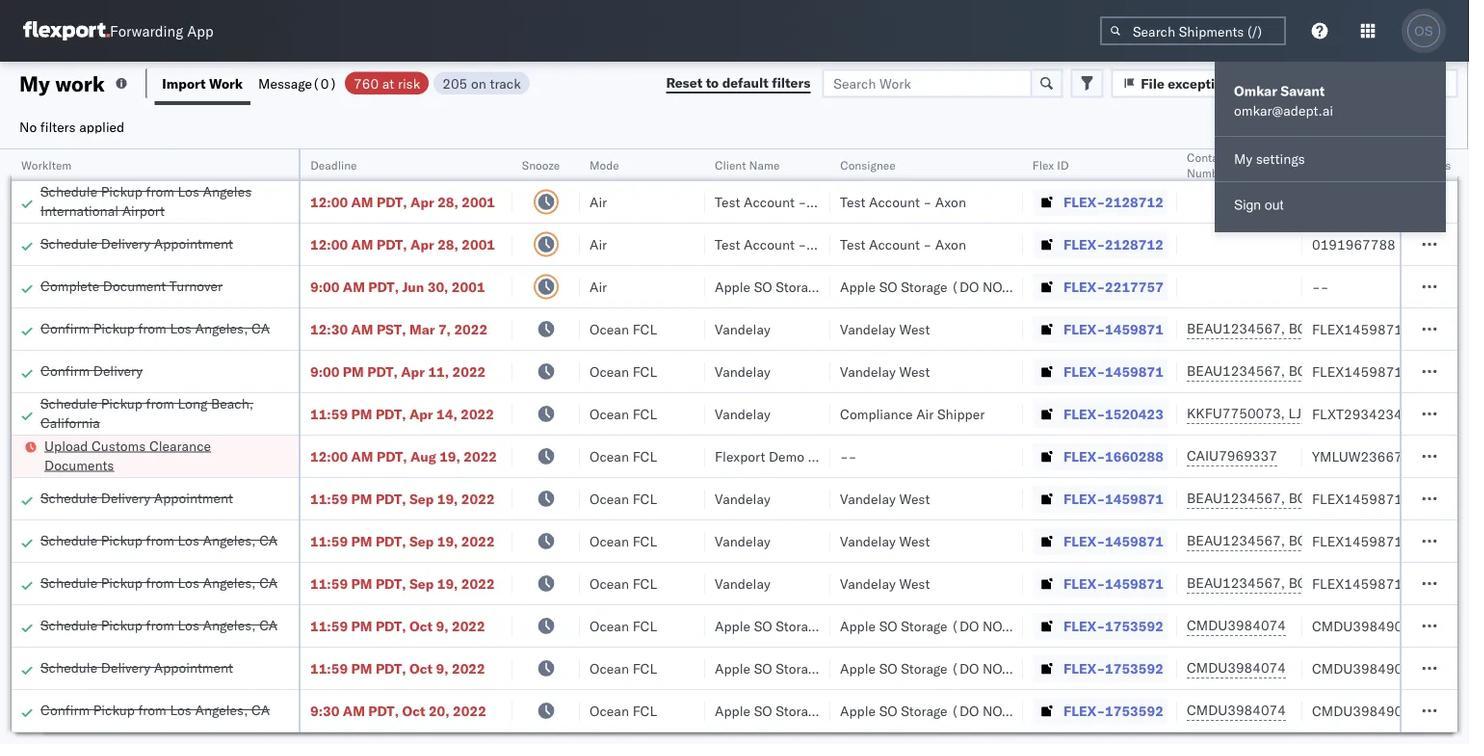 Task type: describe. For each thing, give the bounding box(es) containing it.
snooze
[[522, 158, 560, 172]]

11:59 pm pdt, sep 19, 2022 for third 'schedule pickup from los angeles, ca' link from the bottom
[[310, 533, 495, 549]]

12:00 am pdt, apr 28, 2001 for schedule delivery appointment
[[310, 236, 496, 253]]

pm for second 'schedule pickup from los angeles, ca' link
[[351, 575, 372, 592]]

1520423
[[1106, 405, 1164, 422]]

compliance
[[841, 405, 913, 422]]

appointment for 12:00 am pdt, apr 28, 2001
[[154, 235, 233, 252]]

760
[[354, 75, 379, 92]]

am for 0191967788
[[351, 236, 374, 253]]

10 ocean from the top
[[590, 702, 629, 719]]

3 schedule pickup from los angeles, ca link from the top
[[40, 615, 278, 635]]

omkar savant omkar@adept.ai
[[1235, 82, 1334, 119]]

11:59 for schedule delivery appointment link for 11:59 pm pdt, oct 9, 2022
[[310, 660, 348, 677]]

schedule pickup from long beach, california link
[[40, 394, 289, 432]]

5 beau1234567, from the top
[[1188, 574, 1286, 591]]

complete document turnover
[[40, 277, 223, 294]]

tcnu123456 for "confirm pickup from los angeles, ca" link for 12:30 am pst, mar 7, 2022
[[1391, 320, 1470, 337]]

5 fcl from the top
[[633, 490, 657, 507]]

4 flex-1459871 from the top
[[1064, 533, 1164, 549]]

west for confirm delivery 'button'
[[900, 363, 931, 380]]

documents
[[44, 456, 114, 473]]

sign out button
[[1215, 186, 1447, 225]]

14,
[[437, 405, 458, 422]]

container
[[1188, 150, 1239, 164]]

1 flex1459871 from the top
[[1313, 321, 1403, 337]]

beau1234567, for confirm delivery link
[[1188, 362, 1286, 379]]

clearance
[[149, 437, 211, 454]]

turnover
[[170, 277, 223, 294]]

flex id button
[[1024, 153, 1159, 173]]

1 fcl from the top
[[633, 321, 657, 337]]

9:00 am pdt, jun 30, 2001
[[310, 278, 485, 295]]

8 schedule from the top
[[40, 659, 98, 676]]

confirm for 9:30 am pdt, oct 20, 2022
[[40, 701, 90, 718]]

3 12:00 from the top
[[310, 448, 348, 465]]

7 ocean fcl from the top
[[590, 575, 657, 592]]

20,
[[429, 702, 450, 719]]

10 ocean fcl from the top
[[590, 702, 657, 719]]

complete
[[40, 277, 99, 294]]

client
[[715, 158, 746, 172]]

vandelay west for "confirm pickup from los angeles, ca" link for 12:30 am pst, mar 7, 2022
[[841, 321, 931, 337]]

forwarding app
[[110, 22, 214, 40]]

4 west from the top
[[900, 533, 931, 549]]

5 west from the top
[[900, 575, 931, 592]]

schedule delivery appointment link for 12:00 am pdt, apr 28, 2001
[[40, 234, 233, 253]]

schedule delivery appointment button for 12:00 am pdt, apr 28, 2001
[[40, 234, 233, 255]]

kkfu7750073, ljiu1111116, lkju1111111
[[1188, 405, 1470, 422]]

workitem button
[[12, 153, 280, 173]]

my for my settings
[[1235, 150, 1253, 167]]

11 flex- from the top
[[1064, 617, 1106, 634]]

9, for schedule pickup from los angeles, ca
[[436, 617, 449, 634]]

consignee button
[[831, 153, 1004, 173]]

flex-1660288
[[1064, 448, 1164, 465]]

30,
[[428, 278, 449, 295]]

default
[[723, 74, 769, 91]]

import
[[162, 75, 206, 92]]

pickup for "confirm pickup from los angeles, ca" link for 12:30 am pst, mar 7, 2022
[[93, 320, 135, 336]]

resize handle column header for workitem
[[276, 149, 299, 744]]

3 schedule pickup from los angeles, ca button from the top
[[40, 615, 278, 637]]

9:00 pm pdt, apr 11, 2022
[[310, 363, 486, 380]]

3 schedule pickup from los angeles, ca from the top
[[40, 616, 278, 633]]

pm for schedule pickup from long beach, california link
[[351, 405, 372, 422]]

1 beau1234567, bozo1234565, tcnu123456 from the top
[[1188, 320, 1470, 337]]

flex-1459871 for confirm delivery 'button'
[[1064, 363, 1164, 380]]

batch action button
[[1333, 69, 1459, 98]]

2 flex1459871 from the top
[[1313, 363, 1403, 380]]

flex-1459871 for 11:59 pm pdt, sep 19, 2022's schedule delivery appointment button
[[1064, 490, 1164, 507]]

5 tcnu123456 from the top
[[1391, 574, 1470, 591]]

pickup for second 'schedule pickup from los angeles, ca' link
[[101, 574, 143, 591]]

1 schedule pickup from los angeles, ca from the top
[[40, 532, 278, 548]]

kkfu7750073,
[[1188, 405, 1286, 422]]

2 schedule pickup from los angeles, ca button from the top
[[40, 573, 278, 594]]

resize handle column header for client name
[[808, 149, 831, 744]]

beau1234567, for schedule delivery appointment link for 11:59 pm pdt, sep 19, 2022
[[1188, 490, 1286, 507]]

file exception
[[1142, 75, 1232, 92]]

upload customs clearance documents link
[[44, 436, 274, 475]]

6 ocean from the top
[[590, 533, 629, 549]]

document
[[103, 277, 166, 294]]

2 fcl from the top
[[633, 363, 657, 380]]

5 schedule from the top
[[40, 532, 98, 548]]

pm for third 'schedule pickup from los angeles, ca' link from the bottom
[[351, 533, 372, 549]]

4 beau1234567, bozo1234565, tcnu123456 from the top
[[1188, 532, 1470, 549]]

appointment for 11:59 pm pdt, oct 9, 2022
[[154, 659, 233, 676]]

11:59 pm pdt, oct 9, 2022 for schedule pickup from los angeles, ca
[[310, 617, 486, 634]]

1 schedule pickup from los angeles, ca button from the top
[[40, 531, 278, 552]]

beach,
[[211, 395, 254, 412]]

complete document turnover button
[[40, 276, 223, 297]]

10 flex- from the top
[[1064, 575, 1106, 592]]

6 schedule from the top
[[40, 574, 98, 591]]

flex-2217757
[[1064, 278, 1164, 295]]

ymluw236679313
[[1313, 448, 1437, 465]]

flex-1753592 for schedule pickup from los angeles, ca
[[1064, 617, 1164, 634]]

confirm delivery
[[40, 362, 143, 379]]

my settings
[[1235, 150, 1306, 167]]

6 fcl from the top
[[633, 533, 657, 549]]

1 schedule pickup from los angeles, ca link from the top
[[40, 531, 278, 550]]

from inside schedule pickup from los angeles international airport
[[146, 183, 174, 200]]

pickup for schedule pickup from long beach, california link
[[101, 395, 143, 412]]

international
[[40, 202, 119, 219]]

28, for schedule pickup from los angeles international airport
[[438, 193, 459, 210]]

flex
[[1033, 158, 1055, 172]]

7 ocean from the top
[[590, 575, 629, 592]]

tcnu123456 for confirm delivery link
[[1391, 362, 1470, 379]]

7 schedule from the top
[[40, 616, 98, 633]]

app
[[187, 22, 214, 40]]

7 fcl from the top
[[633, 575, 657, 592]]

omkar
[[1235, 82, 1278, 99]]

pickup for 1st 'schedule pickup from los angeles, ca' link from the bottom of the page
[[101, 616, 143, 633]]

4 tcnu123456 from the top
[[1391, 532, 1470, 549]]

client name button
[[706, 153, 812, 173]]

schedule delivery appointment for 12:00 am pdt, apr 28, 2001
[[40, 235, 233, 252]]

angeles
[[203, 183, 252, 200]]

batch action
[[1363, 75, 1446, 92]]

2217757
[[1106, 278, 1164, 295]]

air for complete document turnover
[[590, 278, 607, 295]]

schedule inside schedule pickup from los angeles international airport
[[40, 183, 98, 200]]

3 fcl from the top
[[633, 405, 657, 422]]

import work
[[162, 75, 243, 92]]

1 ocean from the top
[[590, 321, 629, 337]]

flex- for schedule delivery appointment link associated with 12:00 am pdt, apr 28, 2001
[[1064, 236, 1106, 253]]

schedule delivery appointment for 11:59 pm pdt, oct 9, 2022
[[40, 659, 233, 676]]

apr for schedule delivery appointment
[[411, 236, 434, 253]]

2128712 for schedule pickup from los angeles international airport
[[1106, 193, 1164, 210]]

resize handle column header for consignee
[[1001, 149, 1024, 744]]

4 ocean from the top
[[590, 448, 629, 465]]

12:00 am pdt, aug 19, 2022
[[310, 448, 497, 465]]

from inside schedule pickup from long beach, california
[[146, 395, 174, 412]]

no filters applied
[[19, 118, 125, 135]]

bozo1234565, for schedule delivery appointment link for 11:59 pm pdt, sep 19, 2022
[[1289, 490, 1388, 507]]

flex- for schedule pickup from los angeles international airport link
[[1064, 193, 1106, 210]]

2 1459871 from the top
[[1106, 363, 1164, 380]]

4 flex1459871 from the top
[[1313, 533, 1403, 549]]

west for 11:59 pm pdt, sep 19, 2022's schedule delivery appointment button
[[900, 490, 931, 507]]

action
[[1404, 75, 1446, 92]]

resize handle column header for mode
[[682, 149, 706, 744]]

5 vandelay west from the top
[[841, 575, 931, 592]]

bozo1234565, for "confirm pickup from los angeles, ca" link for 12:30 am pst, mar 7, 2022
[[1289, 320, 1388, 337]]

numbers
[[1188, 165, 1235, 180]]

11:59 for second 'schedule pickup from los angeles, ca' link
[[310, 575, 348, 592]]

mode
[[590, 158, 620, 172]]

beau1234567, for "confirm pickup from los angeles, ca" link for 12:30 am pst, mar 7, 2022
[[1188, 320, 1286, 337]]

schedule inside schedule pickup from long beach, california
[[40, 395, 98, 412]]

omkar@adept.ai
[[1235, 102, 1334, 119]]

schedule delivery appointment for 11:59 pm pdt, sep 19, 2022
[[40, 489, 233, 506]]

tcnu123456 for schedule delivery appointment link for 11:59 pm pdt, sep 19, 2022
[[1391, 490, 1470, 507]]

exception
[[1168, 75, 1232, 92]]

savant
[[1281, 82, 1326, 99]]

5 flex-1459871 from the top
[[1064, 575, 1164, 592]]

sep for second 'schedule pickup from los angeles, ca' link
[[410, 575, 434, 592]]

9 resize handle column header from the left
[[1435, 149, 1458, 744]]

customs
[[92, 437, 146, 454]]

12:30 am pst, mar 7, 2022
[[310, 321, 488, 337]]

cmdu3984074 for schedule pickup from los angeles, ca
[[1188, 617, 1287, 634]]

1 ocean fcl from the top
[[590, 321, 657, 337]]

1753592 for schedule delivery appointment
[[1106, 660, 1164, 677]]

flex-2128712 for schedule pickup from los angeles international airport
[[1064, 193, 1164, 210]]

2 ocean from the top
[[590, 363, 629, 380]]

schedule pickup from los angeles international airport button
[[40, 182, 289, 222]]

5 flex1459871 from the top
[[1313, 575, 1403, 592]]

flex-1753592 for confirm pickup from los angeles, ca
[[1064, 702, 1164, 719]]

am for --
[[343, 278, 365, 295]]

12:00 for schedule delivery appointment
[[310, 236, 348, 253]]

reset
[[666, 74, 703, 91]]

pm for 1st 'schedule pickup from los angeles, ca' link from the bottom of the page
[[351, 617, 372, 634]]

confirm pickup from los angeles, ca button for 9:30
[[40, 700, 270, 721]]

6 ocean fcl from the top
[[590, 533, 657, 549]]

1660288
[[1106, 448, 1164, 465]]

1753592 for schedule pickup from los angeles, ca
[[1106, 617, 1164, 634]]

container numbers
[[1188, 150, 1239, 180]]

8 ocean from the top
[[590, 617, 629, 634]]

3 beau1234567, bozo1234565, tcnu123456 from the top
[[1188, 490, 1470, 507]]

4 beau1234567, from the top
[[1188, 532, 1286, 549]]

am down deadline at the left of page
[[351, 193, 374, 210]]

complete document turnover link
[[40, 276, 223, 295]]

4 fcl from the top
[[633, 448, 657, 465]]

9 flex- from the top
[[1064, 533, 1106, 549]]

appointment for 11:59 pm pdt, sep 19, 2022
[[154, 489, 233, 506]]

schedule delivery appointment link for 11:59 pm pdt, sep 19, 2022
[[40, 488, 233, 507]]

Search Shipments (/) text field
[[1101, 16, 1287, 45]]

out
[[1266, 198, 1284, 213]]

1753592 for confirm pickup from los angeles, ca
[[1106, 702, 1164, 719]]

1 vertical spatial consignee
[[808, 448, 873, 465]]

file
[[1142, 75, 1165, 92]]

0 horizontal spatial --
[[841, 448, 857, 465]]

2 ocean fcl from the top
[[590, 363, 657, 380]]

9 ocean from the top
[[590, 660, 629, 677]]

vandelay west for schedule delivery appointment link for 11:59 pm pdt, sep 19, 2022
[[841, 490, 931, 507]]

flex- for schedule pickup from long beach, california link
[[1064, 405, 1106, 422]]



Task type: locate. For each thing, give the bounding box(es) containing it.
28, up 30,
[[438, 236, 459, 253]]

1 vertical spatial schedule delivery appointment button
[[40, 488, 233, 509]]

so
[[754, 278, 773, 295], [880, 278, 898, 295], [754, 617, 773, 634], [880, 617, 898, 634], [754, 660, 773, 677], [880, 660, 898, 677], [754, 702, 773, 719], [880, 702, 898, 719]]

2 vertical spatial schedule pickup from los angeles, ca
[[40, 616, 278, 633]]

flex- for 9:30 am pdt, oct 20, 2022 "confirm pickup from los angeles, ca" link
[[1064, 702, 1106, 719]]

12:00
[[310, 193, 348, 210], [310, 236, 348, 253], [310, 448, 348, 465]]

8 fcl from the top
[[633, 617, 657, 634]]

9 fcl from the top
[[633, 660, 657, 677]]

1 sep from the top
[[410, 490, 434, 507]]

flex- for "confirm pickup from los angeles, ca" link for 12:30 am pst, mar 7, 2022
[[1064, 321, 1106, 337]]

bozo1234565,
[[1289, 320, 1388, 337], [1289, 362, 1388, 379], [1289, 490, 1388, 507], [1289, 532, 1388, 549], [1289, 574, 1388, 591]]

2001 for schedule pickup from los angeles international airport
[[462, 193, 496, 210]]

3 flex-1459871 from the top
[[1064, 490, 1164, 507]]

2 vertical spatial schedule delivery appointment button
[[40, 658, 233, 679]]

upload
[[44, 437, 88, 454]]

9:30 am pdt, oct 20, 2022
[[310, 702, 487, 719]]

apr down deadline button
[[411, 193, 434, 210]]

0 vertical spatial 2001
[[462, 193, 496, 210]]

0 vertical spatial confirm
[[40, 320, 90, 336]]

flex-
[[1064, 193, 1106, 210], [1064, 236, 1106, 253], [1064, 278, 1106, 295], [1064, 321, 1106, 337], [1064, 363, 1106, 380], [1064, 405, 1106, 422], [1064, 448, 1106, 465], [1064, 490, 1106, 507], [1064, 533, 1106, 549], [1064, 575, 1106, 592], [1064, 617, 1106, 634], [1064, 660, 1106, 677], [1064, 702, 1106, 719]]

2 11:59 pm pdt, sep 19, 2022 from the top
[[310, 533, 495, 549]]

confirm pickup from los angeles, ca
[[40, 320, 270, 336], [40, 701, 270, 718]]

filters inside reset to default filters button
[[772, 74, 811, 91]]

schedule delivery appointment button for 11:59 pm pdt, sep 19, 2022
[[40, 488, 233, 509]]

0 vertical spatial schedule pickup from los angeles, ca link
[[40, 531, 278, 550]]

deadline button
[[301, 153, 494, 173]]

schedule pickup from long beach, california
[[40, 395, 254, 431]]

3 resize handle column header from the left
[[557, 149, 580, 744]]

1 schedule delivery appointment button from the top
[[40, 234, 233, 255]]

pst,
[[377, 321, 406, 337]]

2 vertical spatial sep
[[410, 575, 434, 592]]

2 vertical spatial 11:59 pm pdt, sep 19, 2022
[[310, 575, 495, 592]]

schedule
[[40, 183, 98, 200], [40, 235, 98, 252], [40, 395, 98, 412], [40, 489, 98, 506], [40, 532, 98, 548], [40, 574, 98, 591], [40, 616, 98, 633], [40, 659, 98, 676]]

flex-1753592 for schedule delivery appointment
[[1064, 660, 1164, 677]]

2 vertical spatial flex-1753592
[[1064, 702, 1164, 719]]

2 1753592 from the top
[[1106, 660, 1164, 677]]

1459871
[[1106, 321, 1164, 337], [1106, 363, 1164, 380], [1106, 490, 1164, 507], [1106, 533, 1164, 549], [1106, 575, 1164, 592]]

flexport demo consignee
[[715, 448, 873, 465]]

confirm pickup from los angeles, ca for 12:30
[[40, 320, 270, 336]]

1 vertical spatial sep
[[410, 533, 434, 549]]

delivery for 11:59 pm pdt, sep 19, 2022
[[101, 489, 151, 506]]

applied
[[79, 118, 125, 135]]

sep for third 'schedule pickup from los angeles, ca' link from the bottom
[[410, 533, 434, 549]]

-- down 0191967788
[[1313, 278, 1330, 295]]

3 11:59 pm pdt, sep 19, 2022 from the top
[[310, 575, 495, 592]]

12:00 am pdt, apr 28, 2001 down deadline button
[[310, 193, 496, 210]]

0 vertical spatial schedule delivery appointment link
[[40, 234, 233, 253]]

3 1753592 from the top
[[1106, 702, 1164, 719]]

container numbers button
[[1178, 146, 1284, 180]]

flex-1520423 button
[[1033, 401, 1168, 427], [1033, 401, 1168, 427]]

delivery
[[101, 235, 151, 252], [93, 362, 143, 379], [101, 489, 151, 506], [101, 659, 151, 676]]

os
[[1415, 24, 1434, 38]]

3 schedule delivery appointment button from the top
[[40, 658, 233, 679]]

flex-2128712 button
[[1033, 188, 1168, 215], [1033, 188, 1168, 215], [1033, 231, 1168, 258], [1033, 231, 1168, 258]]

flex- for schedule delivery appointment link for 11:59 pm pdt, sep 19, 2022
[[1064, 490, 1106, 507]]

delivery inside 'button'
[[93, 362, 143, 379]]

0 vertical spatial --
[[1313, 278, 1330, 295]]

forwarding
[[110, 22, 183, 40]]

2 vertical spatial cmdu3984074
[[1188, 702, 1287, 719]]

flex1459871
[[1313, 321, 1403, 337], [1313, 363, 1403, 380], [1313, 490, 1403, 507], [1313, 533, 1403, 549], [1313, 575, 1403, 592]]

am for flex1459871
[[351, 321, 374, 337]]

sep
[[410, 490, 434, 507], [410, 533, 434, 549], [410, 575, 434, 592]]

3 11:59 from the top
[[310, 533, 348, 549]]

0 vertical spatial schedule pickup from los angeles, ca button
[[40, 531, 278, 552]]

am up 9:00 am pdt, jun 30, 2001
[[351, 236, 374, 253]]

1 flex-2128712 from the top
[[1064, 193, 1164, 210]]

1 vertical spatial 28,
[[438, 236, 459, 253]]

2001 up 9:00 am pdt, jun 30, 2001
[[462, 236, 496, 253]]

0 vertical spatial my
[[19, 70, 50, 96]]

1 vertical spatial my
[[1235, 150, 1253, 167]]

4 vandelay west from the top
[[841, 533, 931, 549]]

1 11:59 pm pdt, oct 9, 2022 from the top
[[310, 617, 486, 634]]

flex id
[[1033, 158, 1070, 172]]

ljiu1111116,
[[1289, 405, 1379, 422]]

1 vertical spatial 1753592
[[1106, 660, 1164, 677]]

9 ocean fcl from the top
[[590, 660, 657, 677]]

schedule delivery appointment
[[40, 235, 233, 252], [40, 489, 233, 506], [40, 659, 233, 676]]

at
[[382, 75, 394, 92]]

am right 9:30
[[343, 702, 365, 719]]

confirm delivery button
[[40, 361, 143, 382]]

demo
[[769, 448, 805, 465]]

test
[[715, 193, 741, 210], [841, 193, 866, 210], [715, 236, 741, 253], [841, 236, 866, 253]]

5 ocean from the top
[[590, 490, 629, 507]]

9:00 for 9:00 pm pdt, apr 11, 2022
[[310, 363, 340, 380]]

11:59 for schedule delivery appointment link for 11:59 pm pdt, sep 19, 2022
[[310, 490, 348, 507]]

upload customs clearance documents button
[[44, 436, 274, 477]]

sep for schedule delivery appointment link for 11:59 pm pdt, sep 19, 2022
[[410, 490, 434, 507]]

2128712 for schedule delivery appointment
[[1106, 236, 1164, 253]]

2 flex-1459871 from the top
[[1064, 363, 1164, 380]]

actions
[[1412, 158, 1452, 172]]

1 vertical spatial schedule pickup from los angeles, ca
[[40, 574, 278, 591]]

cmdu3984074 for schedule delivery appointment
[[1188, 659, 1287, 676]]

resize handle column header
[[276, 149, 299, 744], [490, 149, 513, 744], [557, 149, 580, 744], [682, 149, 706, 744], [808, 149, 831, 744], [1001, 149, 1024, 744], [1155, 149, 1178, 744], [1280, 149, 1303, 744], [1435, 149, 1458, 744]]

california
[[40, 414, 100, 431]]

apr left the '11,'
[[401, 363, 425, 380]]

28, for schedule delivery appointment
[[438, 236, 459, 253]]

19,
[[440, 448, 461, 465], [437, 490, 458, 507], [437, 533, 458, 549], [437, 575, 458, 592]]

8 resize handle column header from the left
[[1280, 149, 1303, 744]]

confirm for 12:30 am pst, mar 7, 2022
[[40, 320, 90, 336]]

pickup
[[101, 183, 143, 200], [93, 320, 135, 336], [101, 395, 143, 412], [101, 532, 143, 548], [101, 574, 143, 591], [101, 616, 143, 633], [93, 701, 135, 718]]

3 1459871 from the top
[[1106, 490, 1164, 507]]

2 schedule pickup from los angeles, ca link from the top
[[40, 573, 278, 592]]

long
[[178, 395, 208, 412]]

3 schedule delivery appointment from the top
[[40, 659, 233, 676]]

0 vertical spatial 9:00
[[310, 278, 340, 295]]

5 1459871 from the top
[[1106, 575, 1164, 592]]

apr
[[411, 193, 434, 210], [411, 236, 434, 253], [401, 363, 425, 380], [410, 405, 433, 422]]

2 sep from the top
[[410, 533, 434, 549]]

1 vertical spatial 12:00 am pdt, apr 28, 2001
[[310, 236, 496, 253]]

confirm pickup from los angeles, ca button
[[40, 319, 270, 340], [40, 700, 270, 721]]

cmdu39849018 for schedule pickup from los angeles, ca
[[1313, 617, 1420, 634]]

2 appointment from the top
[[154, 489, 233, 506]]

bozo1234565, for confirm delivery link
[[1289, 362, 1388, 379]]

2 vertical spatial schedule delivery appointment link
[[40, 658, 233, 677]]

cmdu39849018 for confirm pickup from los angeles, ca
[[1313, 702, 1420, 719]]

1 confirm pickup from los angeles, ca button from the top
[[40, 319, 270, 340]]

12:00 am pdt, apr 28, 2001 for schedule pickup from los angeles international airport
[[310, 193, 496, 210]]

flex-1459871 for 'confirm pickup from los angeles, ca' button for 12:30
[[1064, 321, 1164, 337]]

0 vertical spatial schedule delivery appointment
[[40, 235, 233, 252]]

0 vertical spatial confirm pickup from los angeles, ca
[[40, 320, 270, 336]]

0 horizontal spatial my
[[19, 70, 50, 96]]

sign out
[[1235, 198, 1284, 213]]

2 9:00 from the top
[[310, 363, 340, 380]]

pm for schedule delivery appointment link for 11:59 pm pdt, oct 9, 2022
[[351, 660, 372, 677]]

0 vertical spatial sep
[[410, 490, 434, 507]]

3 vandelay west from the top
[[841, 490, 931, 507]]

flex- for confirm delivery link
[[1064, 363, 1106, 380]]

sign
[[1235, 198, 1262, 213]]

1 11:59 pm pdt, sep 19, 2022 from the top
[[310, 490, 495, 507]]

flxt29342342
[[1313, 405, 1412, 422]]

1 vertical spatial schedule delivery appointment link
[[40, 488, 233, 507]]

2128712 up 2217757 at the right top of page
[[1106, 236, 1164, 253]]

2 beau1234567, bozo1234565, tcnu123456 from the top
[[1188, 362, 1470, 379]]

0 vertical spatial 11:59 pm pdt, oct 9, 2022
[[310, 617, 486, 634]]

am down 11:59 pm pdt, apr 14, 2022
[[351, 448, 374, 465]]

10 fcl from the top
[[633, 702, 657, 719]]

0 vertical spatial schedule delivery appointment button
[[40, 234, 233, 255]]

apr for schedule pickup from los angeles international airport
[[411, 193, 434, 210]]

-- down compliance
[[841, 448, 857, 465]]

pickup inside schedule pickup from los angeles international airport
[[101, 183, 143, 200]]

9:00 down 12:30
[[310, 363, 340, 380]]

0 vertical spatial 2128712
[[1106, 193, 1164, 210]]

1 vertical spatial 11:59 pm pdt, oct 9, 2022
[[310, 660, 486, 677]]

4 resize handle column header from the left
[[682, 149, 706, 744]]

1 vertical spatial 9:00
[[310, 363, 340, 380]]

am left pst,
[[351, 321, 374, 337]]

5 bozo1234565, from the top
[[1289, 574, 1388, 591]]

2 vertical spatial oct
[[402, 702, 426, 719]]

airport
[[122, 202, 165, 219]]

schedule pickup from los angeles international airport
[[40, 183, 252, 219]]

2 bozo1234565, from the top
[[1289, 362, 1388, 379]]

1 1459871 from the top
[[1106, 321, 1164, 337]]

delivery for 11:59 pm pdt, oct 9, 2022
[[101, 659, 151, 676]]

7 flex- from the top
[[1064, 448, 1106, 465]]

Search Work text field
[[822, 69, 1033, 98]]

2001 right 30,
[[452, 278, 485, 295]]

flex-2128712
[[1064, 193, 1164, 210], [1064, 236, 1164, 253]]

cmdu39849018 for schedule delivery appointment
[[1313, 660, 1420, 677]]

ca
[[252, 320, 270, 336], [259, 532, 278, 548], [259, 574, 278, 591], [259, 616, 278, 633], [252, 701, 270, 718]]

apr left 14,
[[410, 405, 433, 422]]

confirm pickup from los angeles, ca link for 12:30 am pst, mar 7, 2022
[[40, 319, 270, 338]]

0 vertical spatial consignee
[[841, 158, 896, 172]]

0 vertical spatial 12:00
[[310, 193, 348, 210]]

1 vertical spatial schedule pickup from los angeles, ca link
[[40, 573, 278, 592]]

cmdu39849018
[[1313, 617, 1420, 634], [1313, 660, 1420, 677], [1313, 702, 1420, 719]]

7 resize handle column header from the left
[[1155, 149, 1178, 744]]

am up 12:30
[[343, 278, 365, 295]]

message
[[258, 75, 312, 92]]

schedule delivery appointment link for 11:59 pm pdt, oct 9, 2022
[[40, 658, 233, 677]]

my for my work
[[19, 70, 50, 96]]

consignee inside button
[[841, 158, 896, 172]]

my inside 'link'
[[1235, 150, 1253, 167]]

apr for schedule pickup from long beach, california
[[410, 405, 433, 422]]

9:00 up 12:30
[[310, 278, 340, 295]]

air for schedule delivery appointment
[[590, 236, 607, 253]]

0 vertical spatial flex-1753592
[[1064, 617, 1164, 634]]

2 9, from the top
[[436, 660, 449, 677]]

0 vertical spatial cmdu39849018
[[1313, 617, 1420, 634]]

2 resize handle column header from the left
[[490, 149, 513, 744]]

confirm inside 'button'
[[40, 362, 90, 379]]

filters right default
[[772, 74, 811, 91]]

2001 for complete document turnover
[[452, 278, 485, 295]]

1 vertical spatial cmdu39849018
[[1313, 660, 1420, 677]]

11:59 pm pdt, sep 19, 2022
[[310, 490, 495, 507], [310, 533, 495, 549], [310, 575, 495, 592]]

1 vertical spatial confirm pickup from los angeles, ca button
[[40, 700, 270, 721]]

6 flex- from the top
[[1064, 405, 1106, 422]]

west for 'confirm pickup from los angeles, ca' button for 12:30
[[900, 321, 931, 337]]

am for cmdu39849018
[[343, 702, 365, 719]]

2 vertical spatial schedule pickup from los angeles, ca button
[[40, 615, 278, 637]]

deadline
[[310, 158, 357, 172]]

flex-2217757 button
[[1033, 273, 1168, 300], [1033, 273, 1168, 300]]

1 bozo1234565, from the top
[[1289, 320, 1388, 337]]

schedule pickup from los angeles international airport link
[[40, 182, 289, 220]]

compliance  air shipper
[[841, 405, 985, 422]]

12:30
[[310, 321, 348, 337]]

4 1459871 from the top
[[1106, 533, 1164, 549]]

1 vertical spatial --
[[841, 448, 857, 465]]

beau1234567, bozo1234565, tcnu123456
[[1188, 320, 1470, 337], [1188, 362, 1470, 379], [1188, 490, 1470, 507], [1188, 532, 1470, 549], [1188, 574, 1470, 591]]

apr for confirm delivery
[[401, 363, 425, 380]]

1 resize handle column header from the left
[[276, 149, 299, 744]]

11:59 pm pdt, oct 9, 2022 for schedule delivery appointment
[[310, 660, 486, 677]]

0 vertical spatial 9,
[[436, 617, 449, 634]]

0 vertical spatial 12:00 am pdt, apr 28, 2001
[[310, 193, 496, 210]]

cmdu3984074 for confirm pickup from los angeles, ca
[[1188, 702, 1287, 719]]

confirm pickup from los angeles, ca button for 12:30
[[40, 319, 270, 340]]

workitem
[[21, 158, 72, 172]]

reset to default filters button
[[655, 69, 822, 98]]

flex-1753592 button
[[1033, 613, 1168, 640], [1033, 613, 1168, 640], [1033, 655, 1168, 682], [1033, 655, 1168, 682], [1033, 697, 1168, 724], [1033, 697, 1168, 724]]

message (0)
[[258, 75, 337, 92]]

pm
[[343, 363, 364, 380], [351, 405, 372, 422], [351, 490, 372, 507], [351, 533, 372, 549], [351, 575, 372, 592], [351, 617, 372, 634], [351, 660, 372, 677]]

1 vertical spatial confirm
[[40, 362, 90, 379]]

4 bozo1234565, from the top
[[1289, 532, 1388, 549]]

air
[[590, 193, 607, 210], [590, 236, 607, 253], [590, 278, 607, 295], [917, 405, 934, 422]]

am
[[351, 193, 374, 210], [351, 236, 374, 253], [343, 278, 365, 295], [351, 321, 374, 337], [351, 448, 374, 465], [343, 702, 365, 719]]

confirm pickup from los angeles, ca for 9:30
[[40, 701, 270, 718]]

0 horizontal spatial filters
[[40, 118, 76, 135]]

760 at risk
[[354, 75, 420, 92]]

1 9, from the top
[[436, 617, 449, 634]]

11:59 for 1st 'schedule pickup from los angeles, ca' link from the bottom of the page
[[310, 617, 348, 634]]

2 12:00 am pdt, apr 28, 2001 from the top
[[310, 236, 496, 253]]

2 flex-1753592 from the top
[[1064, 660, 1164, 677]]

12:00 for schedule pickup from los angeles international airport
[[310, 193, 348, 210]]

import work button
[[155, 62, 251, 105]]

5 ocean fcl from the top
[[590, 490, 657, 507]]

delivery for 9:00 pm pdt, apr 11, 2022
[[93, 362, 143, 379]]

os button
[[1402, 9, 1447, 53]]

flex-2128712 down flex id button
[[1064, 193, 1164, 210]]

flex- for complete document turnover link
[[1064, 278, 1106, 295]]

2001 down deadline button
[[462, 193, 496, 210]]

0 vertical spatial 11:59 pm pdt, sep 19, 2022
[[310, 490, 495, 507]]

1 1753592 from the top
[[1106, 617, 1164, 634]]

oct for confirm pickup from los angeles, ca
[[402, 702, 426, 719]]

2 tcnu123456 from the top
[[1391, 362, 1470, 379]]

9:00 for 9:00 am pdt, jun 30, 2001
[[310, 278, 340, 295]]

5 beau1234567, bozo1234565, tcnu123456 from the top
[[1188, 574, 1470, 591]]

11,
[[428, 363, 449, 380]]

2 12:00 from the top
[[310, 236, 348, 253]]

0 vertical spatial confirm pickup from los angeles, ca link
[[40, 319, 270, 338]]

1 12:00 from the top
[[310, 193, 348, 210]]

28, down deadline button
[[438, 193, 459, 210]]

pickup for schedule pickup from los angeles international airport link
[[101, 183, 143, 200]]

2 vertical spatial confirm
[[40, 701, 90, 718]]

1 vertical spatial schedule pickup from los angeles, ca button
[[40, 573, 278, 594]]

1 vertical spatial appointment
[[154, 489, 233, 506]]

track
[[490, 75, 521, 92]]

my
[[19, 70, 50, 96], [1235, 150, 1253, 167]]

1 vertical spatial oct
[[410, 660, 433, 677]]

2 vertical spatial schedule delivery appointment
[[40, 659, 233, 676]]

pickup for third 'schedule pickup from los angeles, ca' link from the bottom
[[101, 532, 143, 548]]

0 vertical spatial flex-2128712
[[1064, 193, 1164, 210]]

3 ocean from the top
[[590, 405, 629, 422]]

2 schedule from the top
[[40, 235, 98, 252]]

id
[[1058, 158, 1070, 172]]

1 appointment from the top
[[154, 235, 233, 252]]

0 vertical spatial 1753592
[[1106, 617, 1164, 634]]

1 vertical spatial 12:00
[[310, 236, 348, 253]]

5 resize handle column header from the left
[[808, 149, 831, 744]]

2001 for schedule delivery appointment
[[462, 236, 496, 253]]

flex-2128712 up flex-2217757
[[1064, 236, 1164, 253]]

9, for schedule delivery appointment
[[436, 660, 449, 677]]

flex-1520423
[[1064, 405, 1164, 422]]

2 flex-2128712 from the top
[[1064, 236, 1164, 253]]

11:59 pm pdt, sep 19, 2022 for schedule delivery appointment link for 11:59 pm pdt, sep 19, 2022
[[310, 490, 495, 507]]

aug
[[411, 448, 436, 465]]

11:59 pm pdt, sep 19, 2022 for second 'schedule pickup from los angeles, ca' link
[[310, 575, 495, 592]]

apr up jun
[[411, 236, 434, 253]]

confirm delivery link
[[40, 361, 143, 380]]

1 vertical spatial 2001
[[462, 236, 496, 253]]

pm for confirm delivery link
[[343, 363, 364, 380]]

1 confirm from the top
[[40, 320, 90, 336]]

3 ocean fcl from the top
[[590, 405, 657, 422]]

3 appointment from the top
[[154, 659, 233, 676]]

apple so storage (do not use)
[[715, 278, 923, 295], [841, 278, 1048, 295], [715, 617, 923, 634], [841, 617, 1048, 634], [715, 660, 923, 677], [841, 660, 1048, 677], [715, 702, 923, 719], [841, 702, 1048, 719]]

2 vertical spatial 2001
[[452, 278, 485, 295]]

5 flex- from the top
[[1064, 363, 1106, 380]]

pickup for 9:30 am pdt, oct 20, 2022 "confirm pickup from los angeles, ca" link
[[93, 701, 135, 718]]

3 west from the top
[[900, 490, 931, 507]]

2 vertical spatial 1753592
[[1106, 702, 1164, 719]]

205 on track
[[443, 75, 521, 92]]

1 vertical spatial 11:59 pm pdt, sep 19, 2022
[[310, 533, 495, 549]]

filters right no at the top left of the page
[[40, 118, 76, 135]]

2 schedule pickup from los angeles, ca from the top
[[40, 574, 278, 591]]

air for schedule pickup from los angeles international airport
[[590, 193, 607, 210]]

reset to default filters
[[666, 74, 811, 91]]

0 vertical spatial 28,
[[438, 193, 459, 210]]

filters
[[772, 74, 811, 91], [40, 118, 76, 135]]

4 ocean fcl from the top
[[590, 448, 657, 465]]

forwarding app link
[[23, 21, 214, 40]]

2 vertical spatial schedule pickup from los angeles, ca link
[[40, 615, 278, 635]]

flexport. image
[[23, 21, 110, 40]]

1 vertical spatial 2128712
[[1106, 236, 1164, 253]]

jun
[[402, 278, 424, 295]]

2128712 down flex id button
[[1106, 193, 1164, 210]]

pickup inside schedule pickup from long beach, california
[[101, 395, 143, 412]]

4 flex- from the top
[[1064, 321, 1106, 337]]

2 confirm from the top
[[40, 362, 90, 379]]

work
[[55, 70, 105, 96]]

8 ocean fcl from the top
[[590, 617, 657, 634]]

4 schedule from the top
[[40, 489, 98, 506]]

1 horizontal spatial --
[[1313, 278, 1330, 295]]

schedule delivery appointment button for 11:59 pm pdt, oct 9, 2022
[[40, 658, 233, 679]]

4 11:59 from the top
[[310, 575, 348, 592]]

1 horizontal spatial my
[[1235, 150, 1253, 167]]

1 vertical spatial 9,
[[436, 660, 449, 677]]

2 vertical spatial cmdu39849018
[[1313, 702, 1420, 719]]

0 vertical spatial oct
[[410, 617, 433, 634]]

delivery for 12:00 am pdt, apr 28, 2001
[[101, 235, 151, 252]]

schedule pickup from long beach, california button
[[40, 394, 289, 434]]

12:00 am pdt, apr 28, 2001 up 9:00 am pdt, jun 30, 2001
[[310, 236, 496, 253]]

1 vertical spatial confirm pickup from los angeles, ca link
[[40, 700, 270, 720]]

resize handle column header for flex id
[[1155, 149, 1178, 744]]

2 cmdu3984074 from the top
[[1188, 659, 1287, 676]]

work
[[209, 75, 243, 92]]

0 vertical spatial confirm pickup from los angeles, ca button
[[40, 319, 270, 340]]

1 schedule delivery appointment link from the top
[[40, 234, 233, 253]]

2 vertical spatial 12:00
[[310, 448, 348, 465]]

0 vertical spatial cmdu3984074
[[1188, 617, 1287, 634]]

my settings link
[[1215, 141, 1447, 177]]

3 flex1459871 from the top
[[1313, 490, 1403, 507]]

1 flex-1459871 from the top
[[1064, 321, 1164, 337]]

1 vertical spatial flex-2128712
[[1064, 236, 1164, 253]]

11:59 for third 'schedule pickup from los angeles, ca' link from the bottom
[[310, 533, 348, 549]]

on
[[471, 75, 487, 92]]

5 11:59 from the top
[[310, 617, 348, 634]]

11:59 pm pdt, oct 9, 2022
[[310, 617, 486, 634], [310, 660, 486, 677]]

11:59
[[310, 405, 348, 422], [310, 490, 348, 507], [310, 533, 348, 549], [310, 575, 348, 592], [310, 617, 348, 634], [310, 660, 348, 677]]

3 flex- from the top
[[1064, 278, 1106, 295]]

1 9:00 from the top
[[310, 278, 340, 295]]

0 vertical spatial appointment
[[154, 235, 233, 252]]

to
[[706, 74, 719, 91]]

apple
[[715, 278, 751, 295], [841, 278, 876, 295], [715, 617, 751, 634], [841, 617, 876, 634], [715, 660, 751, 677], [841, 660, 876, 677], [715, 702, 751, 719], [841, 702, 876, 719]]

3 beau1234567, from the top
[[1188, 490, 1286, 507]]

3 sep from the top
[[410, 575, 434, 592]]

2 vertical spatial appointment
[[154, 659, 233, 676]]

1 11:59 from the top
[[310, 405, 348, 422]]

1 horizontal spatial filters
[[772, 74, 811, 91]]

1 vertical spatial flex-1753592
[[1064, 660, 1164, 677]]

flex-2128712 for schedule delivery appointment
[[1064, 236, 1164, 253]]

1 vertical spatial cmdu3984074
[[1188, 659, 1287, 676]]

1 vertical spatial confirm pickup from los angeles, ca
[[40, 701, 270, 718]]

1 vertical spatial schedule delivery appointment
[[40, 489, 233, 506]]

resize handle column header for container numbers
[[1280, 149, 1303, 744]]

flex- for schedule delivery appointment link for 11:59 pm pdt, oct 9, 2022
[[1064, 660, 1106, 677]]

los inside schedule pickup from los angeles international airport
[[178, 183, 199, 200]]

0 vertical spatial filters
[[772, 74, 811, 91]]

cmdu3984074
[[1188, 617, 1287, 634], [1188, 659, 1287, 676], [1188, 702, 1287, 719]]

0 vertical spatial schedule pickup from los angeles, ca
[[40, 532, 278, 548]]

1 vertical spatial filters
[[40, 118, 76, 135]]



Task type: vqa. For each thing, say whether or not it's contained in the screenshot.


